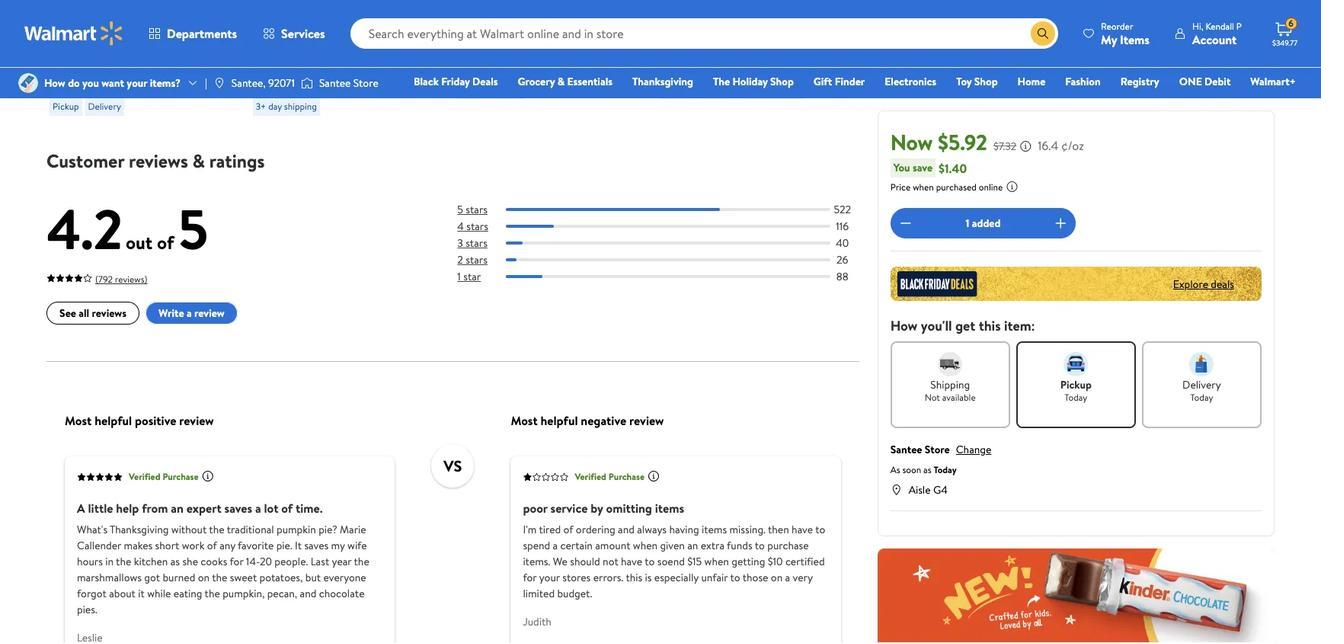 Task type: vqa. For each thing, say whether or not it's contained in the screenshot.


Task type: describe. For each thing, give the bounding box(es) containing it.
2 shop from the left
[[975, 74, 998, 89]]

limited
[[523, 586, 555, 601]]

1 horizontal spatial 5
[[458, 202, 463, 217]]

pickup for hostess cherry fruit pie, single serve, 4.25 oz
[[662, 83, 689, 96]]

pecan,
[[267, 586, 297, 601]]

omitting
[[606, 500, 652, 517]]

purchased
[[937, 181, 977, 194]]

of left any
[[207, 538, 217, 553]]

see all reviews link
[[46, 302, 140, 325]]

toy
[[957, 74, 972, 89]]

 image for santee store
[[301, 75, 313, 91]]

intent image for pickup image
[[1064, 352, 1089, 377]]

gift finder link
[[807, 73, 872, 90]]

Walmart Site-Wide search field
[[350, 18, 1059, 49]]

about
[[109, 586, 136, 601]]

review for most helpful negative review
[[630, 412, 664, 429]]

progress bar for 26
[[506, 259, 831, 262]]

1 vertical spatial have
[[621, 554, 643, 569]]

pumpkin
[[277, 522, 316, 537]]

burned
[[163, 570, 195, 585]]

2 stars
[[458, 253, 488, 268]]

10
[[50, 53, 61, 69]]

reorder
[[1101, 19, 1134, 32]]

stores
[[563, 570, 591, 585]]

2
[[458, 253, 463, 268]]

extra
[[701, 538, 725, 553]]

you'll
[[921, 316, 952, 335]]

an inside a little help from an expert saves a lot of time. what's thanksgiving without the traditional pumpkin pie?  marie callender makes short work of any favorite pie. it saves my wife hours in the kitchen as she cooks for 14-20 people. last year the marshmallows got burned on the sweet potatoes, but everyone forgot about it while eating the pumpkin, pecan, and chocolate pies.
[[171, 500, 184, 517]]

product group containing kodiak protein-packed buttermilk and vanilla power waffles, 13.4 oz, 10 count (frozen)
[[50, 0, 231, 122]]

to up is
[[645, 554, 655, 569]]

see all reviews
[[59, 306, 127, 321]]

my
[[1101, 31, 1118, 48]]

$1.40
[[939, 160, 967, 176]]

registry
[[1121, 74, 1160, 89]]

departments button
[[136, 15, 250, 52]]

want
[[102, 75, 124, 91]]

verified for by
[[575, 471, 607, 484]]

1 for 1  added
[[966, 216, 970, 231]]

santee for santee store
[[319, 75, 351, 91]]

not
[[925, 391, 940, 404]]

amount
[[596, 538, 631, 553]]

you
[[894, 160, 911, 175]]

26
[[837, 253, 849, 268]]

verified purchase information image for an
[[202, 470, 214, 483]]

serve,
[[659, 36, 692, 53]]

now
[[891, 127, 933, 157]]

2 horizontal spatial shipping
[[768, 83, 801, 96]]

4 for 4
[[505, 59, 510, 72]]

92071
[[268, 75, 295, 91]]

hostess cherry fruit pie, single serve, 4.25 oz
[[659, 19, 826, 53]]

- left 2.4
[[318, 53, 323, 69]]

day for clif bar - spiced pumpkin pie flavor - plant based - seasonal energy bars - 2.4 oz. (12 count)
[[268, 100, 282, 113]]

and inside a little help from an expert saves a lot of time. what's thanksgiving without the traditional pumpkin pie?  marie callender makes short work of any favorite pie. it saves my wife hours in the kitchen as she cooks for 14-20 people. last year the marshmallows got burned on the sweet potatoes, but everyone forgot about it while eating the pumpkin, pecan, and chocolate pies.
[[300, 586, 317, 601]]

on inside a little help from an expert saves a lot of time. what's thanksgiving without the traditional pumpkin pie?  marie callender makes short work of any favorite pie. it saves my wife hours in the kitchen as she cooks for 14-20 people. last year the marshmallows got burned on the sweet potatoes, but everyone forgot about it while eating the pumpkin, pecan, and chocolate pies.
[[198, 570, 210, 585]]

store for santee store change as soon as today
[[925, 442, 950, 457]]

aisle
[[909, 482, 931, 498]]

1 vertical spatial saves
[[304, 538, 329, 553]]

callender
[[77, 538, 121, 553]]

by inside poor service by omitting items i'm tired of ordering and always having items missing. then have to spend a certain amount when given an extra  funds to purchase items. we should not have to soend $15 when getting $10 certified for your stores errors.  this is especially unfair to those on a very limited budget.
[[591, 500, 603, 517]]

makes
[[124, 538, 153, 553]]

product group containing pumpkin pie spice by its delish, 1 lb
[[456, 0, 638, 122]]

0 vertical spatial reviews
[[129, 148, 188, 174]]

3+ day shipping for clif bar - spiced pumpkin pie flavor - plant based - seasonal energy bars - 2.4 oz. (12 count)
[[256, 100, 317, 113]]

2.4
[[326, 53, 343, 69]]

santee,
[[232, 75, 266, 91]]

a left 'very'
[[786, 570, 791, 585]]

1 horizontal spatial have
[[792, 522, 813, 537]]

progress bar for 88
[[506, 275, 831, 279]]

finder
[[835, 74, 865, 89]]

p
[[1237, 19, 1242, 32]]

pickup today
[[1061, 377, 1092, 404]]

errors.
[[593, 570, 624, 585]]

pumpkin pie spice by its delish, 1 lb
[[456, 19, 629, 53]]

pickup for kodiak protein-packed buttermilk and vanilla power waffles, 13.4 oz, 10 count (frozen)
[[53, 100, 79, 113]]

gift
[[814, 74, 833, 89]]

(12
[[363, 53, 377, 69]]

search icon image
[[1037, 27, 1050, 40]]

home
[[1018, 74, 1046, 89]]

today inside santee store change as soon as today
[[934, 463, 957, 476]]

count)
[[380, 53, 417, 69]]

stars for 5 stars
[[466, 202, 488, 217]]

6 $349.77
[[1273, 17, 1298, 48]]

helpful for negative
[[541, 412, 578, 429]]

this inside poor service by omitting items i'm tired of ordering and always having items missing. then have to spend a certain amount when given an extra  funds to purchase items. we should not have to soend $15 when getting $10 certified for your stores errors.  this is especially unfair to those on a very limited budget.
[[626, 570, 643, 585]]

the right in
[[116, 554, 131, 569]]

price when purchased online
[[891, 181, 1003, 194]]

one debit
[[1180, 74, 1231, 89]]

169
[[708, 59, 721, 72]]

pie inside the clif bar - spiced pumpkin pie flavor - plant based - seasonal energy bars - 2.4 oz. (12 count)
[[389, 19, 406, 36]]

spice
[[524, 19, 552, 36]]

last
[[311, 554, 329, 569]]

change button
[[956, 442, 992, 457]]

black friday deals
[[414, 74, 498, 89]]

pumpkin inside the clif bar - spiced pumpkin pie flavor - plant based - seasonal energy bars - 2.4 oz. (12 count)
[[341, 19, 386, 36]]

intent image for delivery image
[[1190, 352, 1215, 377]]

shipping not available
[[925, 377, 976, 404]]

0 vertical spatial your
[[127, 75, 147, 91]]

chocolate
[[319, 586, 365, 601]]

2 horizontal spatial 3+ day shipping
[[740, 83, 801, 96]]

to up certified
[[816, 522, 826, 537]]

funds
[[727, 538, 753, 553]]

for inside poor service by omitting items i'm tired of ordering and always having items missing. then have to spend a certain amount when given an extra  funds to purchase items. we should not have to soend $15 when getting $10 certified for your stores errors.  this is especially unfair to those on a very limited budget.
[[523, 570, 537, 585]]

santee, 92071
[[232, 75, 295, 91]]

116
[[836, 219, 849, 234]]

fashion link
[[1059, 73, 1108, 90]]

review inside "link"
[[194, 306, 225, 321]]

138
[[302, 75, 315, 88]]

pumpkin,
[[223, 586, 265, 601]]

20
[[260, 554, 272, 569]]

got
[[144, 570, 160, 585]]

buttermilk
[[171, 19, 227, 36]]

(792 reviews)
[[95, 273, 148, 286]]

4.2
[[46, 191, 123, 267]]

product group containing hostess cherry fruit pie, single serve, 4.25 oz
[[659, 0, 841, 122]]

purchase for omitting
[[609, 471, 645, 484]]

0 horizontal spatial 5
[[178, 191, 208, 267]]

lot
[[264, 500, 279, 517]]

and inside kodiak protein-packed buttermilk and vanilla power waffles, 13.4 oz, 10 count (frozen)
[[50, 36, 69, 53]]

poor service by omitting items i'm tired of ordering and always having items missing. then have to spend a certain amount when given an extra  funds to purchase items. we should not have to soend $15 when getting $10 certified for your stores errors.  this is especially unfair to those on a very limited budget.
[[523, 500, 826, 601]]

negative
[[581, 412, 627, 429]]

2 vertical spatial delivery
[[1183, 377, 1222, 393]]

on inside poor service by omitting items i'm tired of ordering and always having items missing. then have to spend a certain amount when given an extra  funds to purchase items. we should not have to soend $15 when getting $10 certified for your stores errors.  this is especially unfair to those on a very limited budget.
[[771, 570, 783, 585]]

of inside 4.2 out of 5
[[157, 229, 174, 255]]

out
[[126, 229, 153, 255]]

a inside a little help from an expert saves a lot of time. what's thanksgiving without the traditional pumpkin pie?  marie callender makes short work of any favorite pie. it saves my wife hours in the kitchen as she cooks for 14-20 people. last year the marshmallows got burned on the sweet potatoes, but everyone forgot about it while eating the pumpkin, pecan, and chocolate pies.
[[255, 500, 261, 517]]

stars for 3 stars
[[466, 236, 488, 251]]

items?
[[150, 75, 181, 91]]

kodiak
[[50, 19, 84, 36]]

shop inside 'link'
[[771, 74, 794, 89]]

pie inside "pumpkin pie spice by its delish, 1 lb"
[[505, 19, 521, 36]]

having
[[670, 522, 699, 537]]

delivery today
[[1183, 377, 1222, 404]]

explore deals
[[1174, 276, 1235, 292]]

2 horizontal spatial 3+
[[740, 83, 750, 96]]

how for how you'll get this item:
[[891, 316, 918, 335]]

tired
[[539, 522, 561, 537]]

customer reviews & ratings
[[46, 148, 265, 174]]

learn more about strikethrough prices image
[[1020, 140, 1032, 152]]

debit
[[1205, 74, 1231, 89]]

soend
[[658, 554, 685, 569]]

most for most helpful negative review
[[511, 412, 538, 429]]

product group containing clif bar - spiced pumpkin pie flavor - plant based - seasonal energy bars - 2.4 oz. (12 count)
[[253, 0, 435, 122]]

2 vertical spatial pickup
[[1061, 377, 1092, 393]]

62
[[98, 75, 108, 88]]

write a review link
[[146, 302, 238, 325]]

price
[[891, 181, 911, 194]]

for inside a little help from an expert saves a lot of time. what's thanksgiving without the traditional pumpkin pie?  marie callender makes short work of any favorite pie. it saves my wife hours in the kitchen as she cooks for 14-20 people. last year the marshmallows got burned on the sweet potatoes, but everyone forgot about it while eating the pumpkin, pecan, and chocolate pies.
[[230, 554, 244, 569]]

cooks
[[201, 554, 227, 569]]

review for most helpful positive review
[[179, 412, 214, 429]]

departments
[[167, 25, 237, 42]]

1 vertical spatial reviews
[[92, 306, 127, 321]]

$7.32
[[994, 139, 1017, 154]]

judith
[[523, 614, 552, 629]]

1 vertical spatial &
[[193, 148, 205, 174]]

hostess
[[659, 19, 701, 36]]

star
[[464, 269, 481, 285]]

pumpkin inside "pumpkin pie spice by its delish, 1 lb"
[[456, 19, 502, 36]]



Task type: locate. For each thing, give the bounding box(es) containing it.
reorder my items
[[1101, 19, 1150, 48]]

marie
[[340, 522, 366, 537]]

3 product group from the left
[[456, 0, 638, 122]]

14-
[[246, 554, 260, 569]]

items
[[1121, 31, 1150, 48]]

5
[[178, 191, 208, 267], [458, 202, 463, 217]]

|
[[205, 75, 207, 91]]

2 pie from the left
[[505, 19, 521, 36]]

pie left the spice
[[505, 19, 521, 36]]

verified purchase up omitting
[[575, 471, 645, 484]]

the
[[209, 522, 225, 537], [116, 554, 131, 569], [354, 554, 370, 569], [212, 570, 228, 585], [205, 586, 220, 601]]

0 vertical spatial &
[[558, 74, 565, 89]]

1
[[625, 19, 629, 36], [966, 216, 970, 231], [458, 269, 461, 285]]

1 horizontal spatial 3+ day shipping
[[459, 83, 520, 96]]

reviews right all
[[92, 306, 127, 321]]

2 horizontal spatial day
[[753, 83, 766, 96]]

stars down 5 stars
[[467, 219, 489, 234]]

pie up count)
[[389, 19, 406, 36]]

decrease quantity marie callender's pumpkin pie, 36 oz (frozen), current quantity 1 image
[[897, 214, 915, 232]]

a left lot
[[255, 500, 261, 517]]

progress bar
[[506, 208, 831, 211], [506, 225, 831, 228], [506, 242, 831, 245], [506, 259, 831, 262], [506, 275, 831, 279]]

single
[[794, 19, 826, 36]]

1 shop from the left
[[771, 74, 794, 89]]

0 horizontal spatial this
[[626, 570, 643, 585]]

2 horizontal spatial delivery
[[1183, 377, 1222, 393]]

0 vertical spatial this
[[979, 316, 1001, 335]]

16.4 ¢/oz you save $1.40
[[894, 137, 1084, 176]]

it
[[138, 586, 145, 601]]

2 horizontal spatial when
[[913, 181, 934, 194]]

0 vertical spatial have
[[792, 522, 813, 537]]

by left its
[[555, 19, 568, 36]]

0 vertical spatial by
[[555, 19, 568, 36]]

1 for 1 star
[[458, 269, 461, 285]]

vanilla
[[71, 36, 105, 53]]

0 vertical spatial how
[[44, 75, 65, 91]]

for left 14-
[[230, 554, 244, 569]]

1 verified purchase information image from the left
[[202, 470, 214, 483]]

verified purchase for from
[[129, 471, 199, 484]]

3+ left deals
[[459, 83, 469, 96]]

& inside "link"
[[558, 74, 565, 89]]

as inside a little help from an expert saves a lot of time. what's thanksgiving without the traditional pumpkin pie?  marie callender makes short work of any favorite pie. it saves my wife hours in the kitchen as she cooks for 14-20 people. last year the marshmallows got burned on the sweet potatoes, but everyone forgot about it while eating the pumpkin, pecan, and chocolate pies.
[[171, 554, 180, 569]]

walmart image
[[24, 21, 123, 46]]

0 horizontal spatial shop
[[771, 74, 794, 89]]

saves up the last
[[304, 538, 329, 553]]

how left you'll
[[891, 316, 918, 335]]

1 horizontal spatial verified
[[575, 471, 607, 484]]

0 horizontal spatial delivery
[[88, 100, 121, 113]]

deals
[[473, 74, 498, 89]]

- right oz.
[[360, 36, 365, 53]]

pickup down do
[[53, 100, 79, 113]]

1 horizontal spatial pie
[[505, 19, 521, 36]]

pumpkin up (12
[[341, 19, 386, 36]]

delivery for power
[[88, 100, 121, 113]]

added
[[972, 216, 1001, 231]]

5 up 4 stars at the left of the page
[[458, 202, 463, 217]]

stars for 4 stars
[[467, 219, 489, 234]]

4 for 4 stars
[[458, 219, 464, 234]]

2 on from the left
[[771, 570, 783, 585]]

verified purchase information image up omitting
[[648, 470, 660, 483]]

1 verified from the left
[[129, 471, 160, 484]]

and inside poor service by omitting items i'm tired of ordering and always having items missing. then have to spend a certain amount when given an extra  funds to purchase items. we should not have to soend $15 when getting $10 certified for your stores errors.  this is especially unfair to those on a very limited budget.
[[618, 522, 635, 537]]

purchase up omitting
[[609, 471, 645, 484]]

 image
[[213, 77, 225, 89]]

522
[[834, 202, 851, 217]]

and up "amount"
[[618, 522, 635, 537]]

your inside poor service by omitting items i'm tired of ordering and always having items missing. then have to spend a certain amount when given an extra  funds to purchase items. we should not have to soend $15 when getting $10 certified for your stores errors.  this is especially unfair to those on a very limited budget.
[[539, 570, 560, 585]]

0 horizontal spatial &
[[193, 148, 205, 174]]

waffles,
[[144, 36, 187, 53]]

have right not
[[621, 554, 643, 569]]

today up g4
[[934, 463, 957, 476]]

items up the extra
[[702, 522, 727, 537]]

reviews)
[[115, 273, 148, 286]]

4 down "pumpkin pie spice by its delish, 1 lb"
[[505, 59, 510, 72]]

progress bar for 40
[[506, 242, 831, 245]]

on down cooks
[[198, 570, 210, 585]]

an right from
[[171, 500, 184, 517]]

verified purchase up from
[[129, 471, 199, 484]]

power
[[108, 36, 141, 53]]

you
[[82, 75, 99, 91]]

(frozen)
[[100, 53, 143, 69]]

1 inside "pumpkin pie spice by its delish, 1 lb"
[[625, 19, 629, 36]]

0 horizontal spatial verified purchase information image
[[202, 470, 214, 483]]

gift finder
[[814, 74, 865, 89]]

santee down 2.4
[[319, 75, 351, 91]]

1 horizontal spatial shop
[[975, 74, 998, 89]]

0 vertical spatial santee
[[319, 75, 351, 91]]

- left plant
[[288, 36, 293, 53]]

& left ratings
[[193, 148, 205, 174]]

0 horizontal spatial santee
[[319, 75, 351, 91]]

& right grocery
[[558, 74, 565, 89]]

when
[[913, 181, 934, 194], [633, 538, 658, 553], [705, 554, 729, 569]]

a inside "link"
[[187, 306, 192, 321]]

delivery down the 62
[[88, 100, 121, 113]]

1 vertical spatial 4
[[458, 219, 464, 234]]

your right want
[[127, 75, 147, 91]]

how do you want your items?
[[44, 75, 181, 91]]

2 verified purchase information image from the left
[[648, 470, 660, 483]]

0 horizontal spatial helpful
[[95, 412, 132, 429]]

its
[[570, 19, 583, 36]]

2 verified purchase from the left
[[575, 471, 645, 484]]

help
[[116, 500, 139, 517]]

1 product group from the left
[[50, 0, 231, 122]]

of right lot
[[281, 500, 293, 517]]

0 horizontal spatial by
[[555, 19, 568, 36]]

my
[[331, 538, 345, 553]]

holiday
[[733, 74, 768, 89]]

from
[[142, 500, 168, 517]]

count
[[64, 53, 97, 69]]

legal information image
[[1006, 181, 1019, 193]]

0 horizontal spatial verified
[[129, 471, 160, 484]]

0 horizontal spatial purchase
[[163, 471, 199, 484]]

0 vertical spatial store
[[354, 75, 379, 91]]

on down $10
[[771, 570, 783, 585]]

(792 reviews) link
[[46, 270, 148, 287]]

1 vertical spatial pickup
[[53, 100, 79, 113]]

a up the we
[[553, 538, 558, 553]]

1 verified purchase from the left
[[129, 471, 199, 484]]

oz,
[[213, 36, 228, 53]]

shipping down 138
[[284, 100, 317, 113]]

shipping for pumpkin pie spice by its delish, 1 lb
[[487, 83, 520, 96]]

and left "vanilla"
[[50, 36, 69, 53]]

1 vertical spatial how
[[891, 316, 918, 335]]

0 vertical spatial 4
[[505, 59, 510, 72]]

day right the
[[753, 83, 766, 96]]

explore deals link
[[1168, 270, 1241, 298]]

today for pickup
[[1065, 391, 1088, 404]]

most helpful negative review
[[511, 412, 664, 429]]

delivery for 4.25
[[698, 83, 731, 96]]

flavor
[[253, 36, 285, 53]]

$5.92
[[938, 127, 988, 157]]

lb
[[456, 36, 466, 53]]

1 horizontal spatial as
[[924, 463, 932, 476]]

stars up 4 stars at the left of the page
[[466, 202, 488, 217]]

delish,
[[586, 19, 622, 36]]

item:
[[1005, 316, 1036, 335]]

1 horizontal spatial by
[[591, 500, 603, 517]]

0 horizontal spatial and
[[50, 36, 69, 53]]

1 horizontal spatial items
[[702, 522, 727, 537]]

delivery down the 169
[[698, 83, 731, 96]]

saves up the traditional in the bottom left of the page
[[224, 500, 252, 517]]

how you'll get this item:
[[891, 316, 1036, 335]]

pumpkin up deals
[[456, 19, 502, 36]]

santee for santee store change as soon as today
[[891, 442, 923, 457]]

unfair
[[702, 570, 728, 585]]

 image for how do you want your items?
[[18, 73, 38, 93]]

grocery & essentials
[[518, 74, 613, 89]]

2 progress bar from the top
[[506, 225, 831, 228]]

1 vertical spatial items
[[702, 522, 727, 537]]

2 horizontal spatial 1
[[966, 216, 970, 231]]

0 horizontal spatial  image
[[18, 73, 38, 93]]

1 horizontal spatial saves
[[304, 538, 329, 553]]

today for delivery
[[1191, 391, 1214, 404]]

1 horizontal spatial when
[[705, 554, 729, 569]]

to left those
[[731, 570, 741, 585]]

0 horizontal spatial when
[[633, 538, 658, 553]]

black friday deals image
[[891, 267, 1262, 301]]

today inside pickup today
[[1065, 391, 1088, 404]]

5 progress bar from the top
[[506, 275, 831, 279]]

0 horizontal spatial 1
[[458, 269, 461, 285]]

2 vertical spatial and
[[300, 586, 317, 601]]

shipping right friday
[[487, 83, 520, 96]]

a right write
[[187, 306, 192, 321]]

save
[[913, 160, 933, 175]]

day down "92071"
[[268, 100, 282, 113]]

everyone
[[324, 570, 366, 585]]

the down wife
[[354, 554, 370, 569]]

1 purchase from the left
[[163, 471, 199, 484]]

0 horizontal spatial 3+
[[256, 100, 266, 113]]

0 horizontal spatial how
[[44, 75, 65, 91]]

1 horizontal spatial helpful
[[541, 412, 578, 429]]

today down intent image for pickup
[[1065, 391, 1088, 404]]

potatoes,
[[260, 570, 303, 585]]

0 vertical spatial delivery
[[698, 83, 731, 96]]

0 horizontal spatial saves
[[224, 500, 252, 517]]

review
[[194, 306, 225, 321], [179, 412, 214, 429], [630, 412, 664, 429]]

an inside poor service by omitting items i'm tired of ordering and always having items missing. then have to spend a certain amount when given an extra  funds to purchase items. we should not have to soend $15 when getting $10 certified for your stores errors.  this is especially unfair to those on a very limited budget.
[[688, 538, 699, 553]]

verified up service
[[575, 471, 607, 484]]

stars for 2 stars
[[466, 253, 488, 268]]

hours
[[77, 554, 103, 569]]

 image
[[18, 73, 38, 93], [301, 75, 313, 91]]

3+ down santee, 92071
[[256, 100, 266, 113]]

how left do
[[44, 75, 65, 91]]

0 vertical spatial thanksgiving
[[633, 74, 694, 89]]

write a review
[[159, 306, 225, 321]]

 image down bars
[[301, 75, 313, 91]]

progress bar for 522
[[506, 208, 831, 211]]

4 progress bar from the top
[[506, 259, 831, 262]]

as inside santee store change as soon as today
[[924, 463, 932, 476]]

1 horizontal spatial thanksgiving
[[633, 74, 694, 89]]

plant
[[296, 36, 323, 53]]

clif bar - spiced pumpkin pie flavor - plant based - seasonal energy bars - 2.4 oz. (12 count)
[[253, 19, 417, 69]]

0 horizontal spatial pie
[[389, 19, 406, 36]]

1 horizontal spatial verified purchase
[[575, 471, 645, 484]]

1 horizontal spatial your
[[539, 570, 560, 585]]

2 pumpkin from the left
[[456, 19, 502, 36]]

services button
[[250, 15, 338, 52]]

when down the save
[[913, 181, 934, 194]]

shop right holiday
[[771, 74, 794, 89]]

1 horizontal spatial on
[[771, 570, 783, 585]]

1 horizontal spatial reviews
[[129, 148, 188, 174]]

shop right toy
[[975, 74, 998, 89]]

0 vertical spatial items
[[655, 500, 684, 517]]

progress bar for 116
[[506, 225, 831, 228]]

0 horizontal spatial verified purchase
[[129, 471, 199, 484]]

2 most from the left
[[511, 412, 538, 429]]

1 vertical spatial an
[[688, 538, 699, 553]]

pickup down serve,
[[662, 83, 689, 96]]

by up ordering
[[591, 500, 603, 517]]

verified purchase information image up expert
[[202, 470, 214, 483]]

0 horizontal spatial for
[[230, 554, 244, 569]]

very
[[793, 570, 813, 585]]

when up unfair
[[705, 554, 729, 569]]

time.
[[296, 500, 323, 517]]

reviews right customer
[[129, 148, 188, 174]]

1 horizontal spatial  image
[[301, 75, 313, 91]]

3 progress bar from the top
[[506, 242, 831, 245]]

thanksgiving inside a little help from an expert saves a lot of time. what's thanksgiving without the traditional pumpkin pie?  marie callender makes short work of any favorite pie. it saves my wife hours in the kitchen as she cooks for 14-20 people. last year the marshmallows got burned on the sweet potatoes, but everyone forgot about it while eating the pumpkin, pecan, and chocolate pies.
[[110, 522, 169, 537]]

1 progress bar from the top
[[506, 208, 831, 211]]

store down (12
[[354, 75, 379, 91]]

1 vertical spatial for
[[523, 570, 537, 585]]

santee inside santee store change as soon as today
[[891, 442, 923, 457]]

shipping right holiday
[[768, 83, 801, 96]]

pickup down intent image for pickup
[[1061, 377, 1092, 393]]

getting
[[732, 554, 766, 569]]

account
[[1193, 31, 1237, 48]]

explore
[[1174, 276, 1209, 292]]

review right write
[[194, 306, 225, 321]]

verified up from
[[129, 471, 160, 484]]

1 horizontal spatial pickup
[[662, 83, 689, 96]]

1 left star
[[458, 269, 461, 285]]

day for pumpkin pie spice by its delish, 1 lb
[[472, 83, 485, 96]]

0 horizontal spatial most
[[65, 412, 92, 429]]

0 horizontal spatial items
[[655, 500, 684, 517]]

increase quantity marie callender's pumpkin pie, 36 oz (frozen), current quantity 1 image
[[1052, 214, 1070, 232]]

this left is
[[626, 570, 643, 585]]

3+ for pumpkin pie spice by its delish, 1 lb
[[459, 83, 469, 96]]

1 vertical spatial store
[[925, 442, 950, 457]]

purchase up expert
[[163, 471, 199, 484]]

in
[[105, 554, 114, 569]]

for down items.
[[523, 570, 537, 585]]

your down the we
[[539, 570, 560, 585]]

by inside "pumpkin pie spice by its delish, 1 lb"
[[555, 19, 568, 36]]

saves
[[224, 500, 252, 517], [304, 538, 329, 553]]

vs
[[444, 456, 462, 477]]

do
[[68, 75, 80, 91]]

reviews
[[129, 148, 188, 174], [92, 306, 127, 321]]

by
[[555, 19, 568, 36], [591, 500, 603, 517]]

3+ right the
[[740, 83, 750, 96]]

we
[[553, 554, 568, 569]]

how for how do you want your items?
[[44, 75, 65, 91]]

intent image for shipping image
[[938, 352, 963, 377]]

1 horizontal spatial and
[[300, 586, 317, 601]]

0 horizontal spatial an
[[171, 500, 184, 517]]

1 on from the left
[[198, 570, 210, 585]]

thanksgiving link
[[626, 73, 700, 90]]

 image left do
[[18, 73, 38, 93]]

1 vertical spatial your
[[539, 570, 560, 585]]

4 up 3
[[458, 219, 464, 234]]

4 product group from the left
[[659, 0, 841, 122]]

today inside delivery today
[[1191, 391, 1214, 404]]

the up any
[[209, 522, 225, 537]]

1 horizontal spatial pumpkin
[[456, 19, 502, 36]]

1 horizontal spatial an
[[688, 538, 699, 553]]

helpful for positive
[[95, 412, 132, 429]]

1 pumpkin from the left
[[341, 19, 386, 36]]

have up purchase
[[792, 522, 813, 537]]

5 right out
[[178, 191, 208, 267]]

0 vertical spatial an
[[171, 500, 184, 517]]

3+ for clif bar - spiced pumpkin pie flavor - plant based - seasonal energy bars - 2.4 oz. (12 count)
[[256, 100, 266, 113]]

1 horizontal spatial 4
[[505, 59, 510, 72]]

marshmallows
[[77, 570, 142, 585]]

review right the positive
[[179, 412, 214, 429]]

1 left added
[[966, 216, 970, 231]]

kodiak protein-packed buttermilk and vanilla power waffles, 13.4 oz, 10 count (frozen)
[[50, 19, 228, 69]]

2 helpful from the left
[[541, 412, 578, 429]]

delivery down intent image for delivery
[[1183, 377, 1222, 393]]

a
[[187, 306, 192, 321], [255, 500, 261, 517], [553, 538, 558, 553], [786, 570, 791, 585]]

1 vertical spatial this
[[626, 570, 643, 585]]

0 horizontal spatial day
[[268, 100, 282, 113]]

store inside santee store change as soon as today
[[925, 442, 950, 457]]

1 most from the left
[[65, 412, 92, 429]]

walmart+
[[1251, 74, 1297, 89]]

review right negative
[[630, 412, 664, 429]]

the right eating
[[205, 586, 220, 601]]

3+ day shipping for pumpkin pie spice by its delish, 1 lb
[[459, 83, 520, 96]]

verified purchase information image
[[202, 470, 214, 483], [648, 470, 660, 483]]

- right bar
[[295, 19, 300, 36]]

purchase for from
[[163, 471, 199, 484]]

0 horizontal spatial today
[[934, 463, 957, 476]]

those
[[743, 570, 769, 585]]

shipping for clif bar - spiced pumpkin pie flavor - plant based - seasonal energy bars - 2.4 oz. (12 count)
[[284, 100, 317, 113]]

as left the "she"
[[171, 554, 180, 569]]

1 vertical spatial santee
[[891, 442, 923, 457]]

2 horizontal spatial and
[[618, 522, 635, 537]]

i'm
[[523, 522, 537, 537]]

store left change
[[925, 442, 950, 457]]

2 product group from the left
[[253, 0, 435, 122]]

Search search field
[[350, 18, 1059, 49]]

40
[[836, 236, 849, 251]]

0 horizontal spatial have
[[621, 554, 643, 569]]

1 horizontal spatial most
[[511, 412, 538, 429]]

to up the getting
[[755, 538, 765, 553]]

0 horizontal spatial as
[[171, 554, 180, 569]]

0 horizontal spatial reviews
[[92, 306, 127, 321]]

then
[[768, 522, 789, 537]]

1 horizontal spatial day
[[472, 83, 485, 96]]

spend
[[523, 538, 551, 553]]

1 helpful from the left
[[95, 412, 132, 429]]

this right get
[[979, 316, 1001, 335]]

1 right 'delish,'
[[625, 19, 629, 36]]

of up certain
[[564, 522, 574, 537]]

2 horizontal spatial pickup
[[1061, 377, 1092, 393]]

1 horizontal spatial &
[[558, 74, 565, 89]]

1 horizontal spatial for
[[523, 570, 537, 585]]

helpful left the positive
[[95, 412, 132, 429]]

what's
[[77, 522, 108, 537]]

verified for help
[[129, 471, 160, 484]]

2 verified from the left
[[575, 471, 607, 484]]

and down but at the left bottom of page
[[300, 586, 317, 601]]

verified purchase for omitting
[[575, 471, 645, 484]]

store for santee store
[[354, 75, 379, 91]]

the down cooks
[[212, 570, 228, 585]]

an up $15
[[688, 538, 699, 553]]

product group
[[50, 0, 231, 122], [253, 0, 435, 122], [456, 0, 638, 122], [659, 0, 841, 122]]

verified
[[129, 471, 160, 484], [575, 471, 607, 484]]

4
[[505, 59, 510, 72], [458, 219, 464, 234]]

0 horizontal spatial shipping
[[284, 100, 317, 113]]

forgot
[[77, 586, 107, 601]]

of inside poor service by omitting items i'm tired of ordering and always having items missing. then have to spend a certain amount when given an extra  funds to purchase items. we should not have to soend $15 when getting $10 certified for your stores errors.  this is especially unfair to those on a very limited budget.
[[564, 522, 574, 537]]

0 horizontal spatial on
[[198, 570, 210, 585]]

2 horizontal spatial today
[[1191, 391, 1214, 404]]

1 vertical spatial and
[[618, 522, 635, 537]]

0 vertical spatial when
[[913, 181, 934, 194]]

of right out
[[157, 229, 174, 255]]

when down always
[[633, 538, 658, 553]]

2 purchase from the left
[[609, 471, 645, 484]]

see
[[59, 306, 76, 321]]

1 pie from the left
[[389, 19, 406, 36]]

0 horizontal spatial pickup
[[53, 100, 79, 113]]

most for most helpful positive review
[[65, 412, 92, 429]]

verified purchase information image for items
[[648, 470, 660, 483]]

1 vertical spatial when
[[633, 538, 658, 553]]

thanksgiving down serve,
[[633, 74, 694, 89]]

16.4
[[1038, 137, 1059, 154]]

0 horizontal spatial 3+ day shipping
[[256, 100, 317, 113]]



